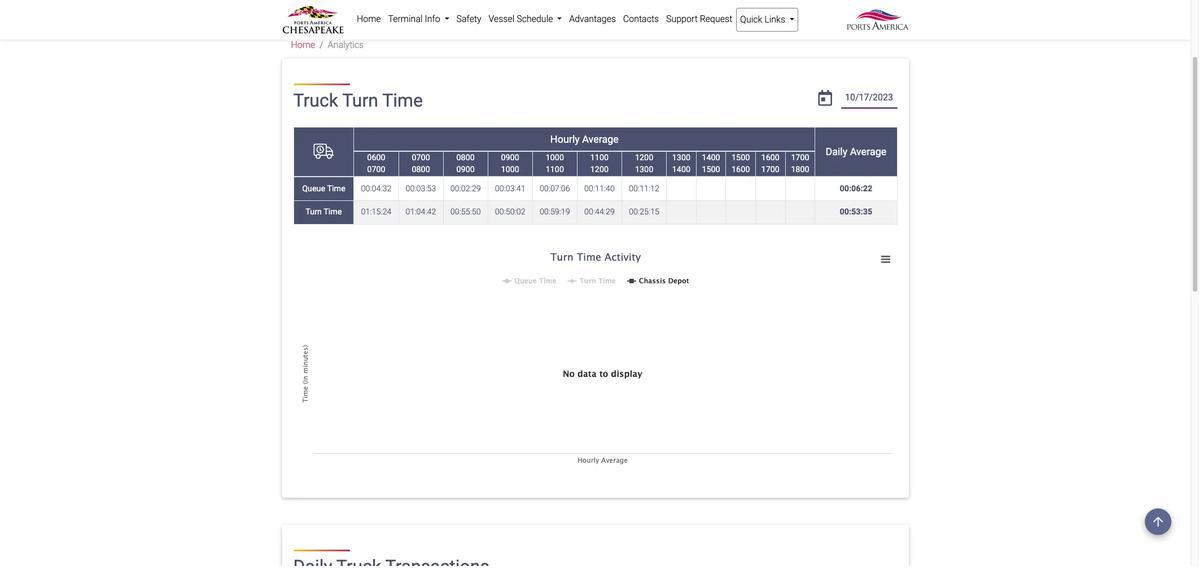 Task type: vqa. For each thing, say whether or not it's contained in the screenshot.


Task type: describe. For each thing, give the bounding box(es) containing it.
home for the left home link
[[291, 40, 315, 50]]

0 horizontal spatial home link
[[291, 40, 315, 50]]

00:55:50
[[450, 207, 481, 217]]

calendar day image
[[818, 91, 832, 106]]

quick
[[740, 14, 762, 25]]

home for rightmost home link
[[357, 14, 381, 24]]

terminal info link
[[384, 8, 453, 30]]

truck turn time
[[293, 90, 423, 111]]

vessel schedule
[[489, 14, 555, 24]]

0 vertical spatial 1200
[[635, 153, 653, 162]]

00:25:15
[[629, 207, 659, 217]]

request
[[700, 14, 732, 24]]

daily
[[826, 146, 848, 158]]

0 horizontal spatial 0800
[[412, 165, 430, 175]]

hourly average daily average
[[550, 133, 887, 158]]

0800 0900
[[456, 153, 475, 175]]

1 vertical spatial 1000
[[501, 165, 519, 175]]

1 horizontal spatial 0700
[[412, 153, 430, 162]]

0900 1000
[[501, 153, 519, 175]]

0 horizontal spatial 1200
[[590, 165, 609, 175]]

support request link
[[663, 8, 736, 30]]

1500 1600
[[732, 153, 750, 175]]

1400 1500
[[702, 153, 720, 175]]

quick links
[[740, 14, 788, 25]]

1 vertical spatial 1500
[[702, 165, 720, 175]]

00:11:12
[[629, 184, 659, 193]]

turn time
[[306, 207, 342, 217]]

terminal
[[388, 14, 423, 24]]

0 horizontal spatial 1700
[[761, 165, 780, 175]]

time for 00:04:32
[[327, 184, 345, 193]]

queue time
[[302, 184, 345, 193]]

quick links link
[[736, 8, 799, 32]]

0 horizontal spatial 1100
[[546, 165, 564, 175]]

0 vertical spatial 1400
[[702, 153, 720, 162]]

time for 01:15:24
[[324, 207, 342, 217]]

1 vertical spatial average
[[850, 146, 887, 158]]

0 vertical spatial 0800
[[456, 153, 475, 162]]

0 horizontal spatial 0700
[[367, 165, 385, 175]]

analytics
[[328, 40, 364, 50]]

1100 1200
[[590, 153, 609, 175]]

1 vertical spatial 1400
[[672, 165, 691, 175]]

vessel schedule link
[[485, 8, 566, 30]]

go to top image
[[1145, 509, 1172, 535]]

advantages link
[[566, 8, 620, 30]]

truck
[[293, 90, 338, 111]]

1000 1100
[[546, 153, 564, 175]]

0 vertical spatial 1300
[[672, 153, 691, 162]]

hourly
[[550, 133, 580, 145]]



Task type: locate. For each thing, give the bounding box(es) containing it.
0700 up 00:03:53
[[412, 153, 430, 162]]

1000 up 00:03:41
[[501, 165, 519, 175]]

average right daily
[[850, 146, 887, 158]]

2 vertical spatial time
[[324, 207, 342, 217]]

0 horizontal spatial 1400
[[672, 165, 691, 175]]

0 vertical spatial time
[[382, 90, 423, 111]]

links
[[765, 14, 785, 25]]

turn
[[342, 90, 378, 111], [306, 207, 322, 217]]

1400
[[702, 153, 720, 162], [672, 165, 691, 175]]

1600 left 1600 1700
[[732, 165, 750, 175]]

0 vertical spatial 0900
[[501, 153, 519, 162]]

0 horizontal spatial 1300
[[635, 165, 653, 175]]

1000 down hourly
[[546, 153, 564, 162]]

queue
[[302, 184, 325, 193]]

0 horizontal spatial 0900
[[456, 165, 475, 175]]

0700
[[412, 153, 430, 162], [367, 165, 385, 175]]

0 horizontal spatial 1000
[[501, 165, 519, 175]]

1 horizontal spatial average
[[850, 146, 887, 158]]

turn right truck
[[342, 90, 378, 111]]

0 vertical spatial home
[[357, 14, 381, 24]]

0700 0800
[[412, 153, 430, 175]]

home up analytics
[[357, 14, 381, 24]]

1800
[[791, 165, 809, 175]]

1 horizontal spatial 1400
[[702, 153, 720, 162]]

turn down the queue
[[306, 207, 322, 217]]

1 horizontal spatial 0900
[[501, 153, 519, 162]]

0700 down 0600
[[367, 165, 385, 175]]

0 vertical spatial average
[[582, 133, 619, 145]]

1 vertical spatial 1600
[[732, 165, 750, 175]]

home link left analytics
[[291, 40, 315, 50]]

1400 left 1500 1600 on the right of page
[[702, 153, 720, 162]]

schedule
[[517, 14, 553, 24]]

0 horizontal spatial home
[[291, 40, 315, 50]]

0 vertical spatial home link
[[353, 8, 384, 30]]

time
[[382, 90, 423, 111], [327, 184, 345, 193], [324, 207, 342, 217]]

None text field
[[841, 88, 897, 108]]

00:11:40
[[584, 184, 615, 193]]

0900 up 00:03:41
[[501, 153, 519, 162]]

1 horizontal spatial 1600
[[761, 153, 780, 162]]

1600
[[761, 153, 780, 162], [732, 165, 750, 175]]

1000
[[546, 153, 564, 162], [501, 165, 519, 175]]

home inside home link
[[357, 14, 381, 24]]

1 vertical spatial 1700
[[761, 165, 780, 175]]

1200 up the 00:11:12
[[635, 153, 653, 162]]

1 vertical spatial 0700
[[367, 165, 385, 175]]

home left analytics
[[291, 40, 315, 50]]

0 vertical spatial 1000
[[546, 153, 564, 162]]

00:03:41
[[495, 184, 525, 193]]

1 horizontal spatial 1000
[[546, 153, 564, 162]]

1 horizontal spatial 1700
[[791, 153, 809, 162]]

terminal info
[[388, 14, 442, 24]]

1600 left the 1700 1800 on the right of the page
[[761, 153, 780, 162]]

01:04:42
[[406, 207, 436, 217]]

0800
[[456, 153, 475, 162], [412, 165, 430, 175]]

0600
[[367, 153, 385, 162]]

00:03:53
[[406, 184, 436, 193]]

1600 1700
[[761, 153, 780, 175]]

1300 up the 00:11:12
[[635, 165, 653, 175]]

contacts link
[[620, 8, 663, 30]]

0 horizontal spatial average
[[582, 133, 619, 145]]

1700 1800
[[791, 153, 809, 175]]

support request
[[666, 14, 732, 24]]

1700 left 1800
[[761, 165, 780, 175]]

1400 left 1400 1500
[[672, 165, 691, 175]]

1500 right 1400 1500
[[732, 153, 750, 162]]

1500
[[732, 153, 750, 162], [702, 165, 720, 175]]

01:15:24
[[361, 207, 392, 217]]

0600 0700
[[367, 153, 385, 175]]

0 vertical spatial 1600
[[761, 153, 780, 162]]

1 vertical spatial home
[[291, 40, 315, 50]]

1100 up 00:11:40
[[590, 153, 609, 162]]

1700
[[791, 153, 809, 162], [761, 165, 780, 175]]

1 horizontal spatial 0800
[[456, 153, 475, 162]]

advantages
[[569, 14, 616, 24]]

0 horizontal spatial 1500
[[702, 165, 720, 175]]

00:06:22
[[840, 184, 872, 193]]

1 horizontal spatial home link
[[353, 8, 384, 30]]

0 horizontal spatial 1600
[[732, 165, 750, 175]]

1 vertical spatial time
[[327, 184, 345, 193]]

1 vertical spatial 0800
[[412, 165, 430, 175]]

00:53:35
[[840, 207, 872, 217]]

safety
[[456, 14, 481, 24]]

0800 up 00:03:53
[[412, 165, 430, 175]]

1 vertical spatial turn
[[306, 207, 322, 217]]

1 vertical spatial 1300
[[635, 165, 653, 175]]

1200 1300
[[635, 153, 653, 175]]

00:02:29
[[450, 184, 481, 193]]

home
[[357, 14, 381, 24], [291, 40, 315, 50]]

1300 1400
[[672, 153, 691, 175]]

home link
[[353, 8, 384, 30], [291, 40, 315, 50]]

00:50:02
[[495, 207, 525, 217]]

1300
[[672, 153, 691, 162], [635, 165, 653, 175]]

1 horizontal spatial 1300
[[672, 153, 691, 162]]

1 horizontal spatial turn
[[342, 90, 378, 111]]

1200
[[635, 153, 653, 162], [590, 165, 609, 175]]

1 horizontal spatial 1200
[[635, 153, 653, 162]]

1300 left 1400 1500
[[672, 153, 691, 162]]

contacts
[[623, 14, 659, 24]]

1 vertical spatial 0900
[[456, 165, 475, 175]]

1 horizontal spatial home
[[357, 14, 381, 24]]

1100 up 00:07:06 at the left top of the page
[[546, 165, 564, 175]]

1500 down hourly average daily average
[[702, 165, 720, 175]]

0 vertical spatial turn
[[342, 90, 378, 111]]

0 vertical spatial 1500
[[732, 153, 750, 162]]

0900 up 00:02:29
[[456, 165, 475, 175]]

1 horizontal spatial 1500
[[732, 153, 750, 162]]

00:07:06
[[540, 184, 570, 193]]

0 vertical spatial 0700
[[412, 153, 430, 162]]

average
[[582, 133, 619, 145], [850, 146, 887, 158]]

1200 up 00:11:40
[[590, 165, 609, 175]]

info
[[425, 14, 440, 24]]

1 vertical spatial 1100
[[546, 165, 564, 175]]

safety link
[[453, 8, 485, 30]]

1100
[[590, 153, 609, 162], [546, 165, 564, 175]]

average up 1100 1200
[[582, 133, 619, 145]]

1 vertical spatial home link
[[291, 40, 315, 50]]

0900
[[501, 153, 519, 162], [456, 165, 475, 175]]

home link up analytics
[[353, 8, 384, 30]]

00:04:32
[[361, 184, 392, 193]]

0 vertical spatial 1700
[[791, 153, 809, 162]]

0 horizontal spatial turn
[[306, 207, 322, 217]]

00:59:19
[[540, 207, 570, 217]]

0 vertical spatial 1100
[[590, 153, 609, 162]]

vessel
[[489, 14, 515, 24]]

support
[[666, 14, 698, 24]]

1 horizontal spatial 1100
[[590, 153, 609, 162]]

0800 up 00:02:29
[[456, 153, 475, 162]]

00:44:29
[[584, 207, 615, 217]]

1700 up 1800
[[791, 153, 809, 162]]

1 vertical spatial 1200
[[590, 165, 609, 175]]



